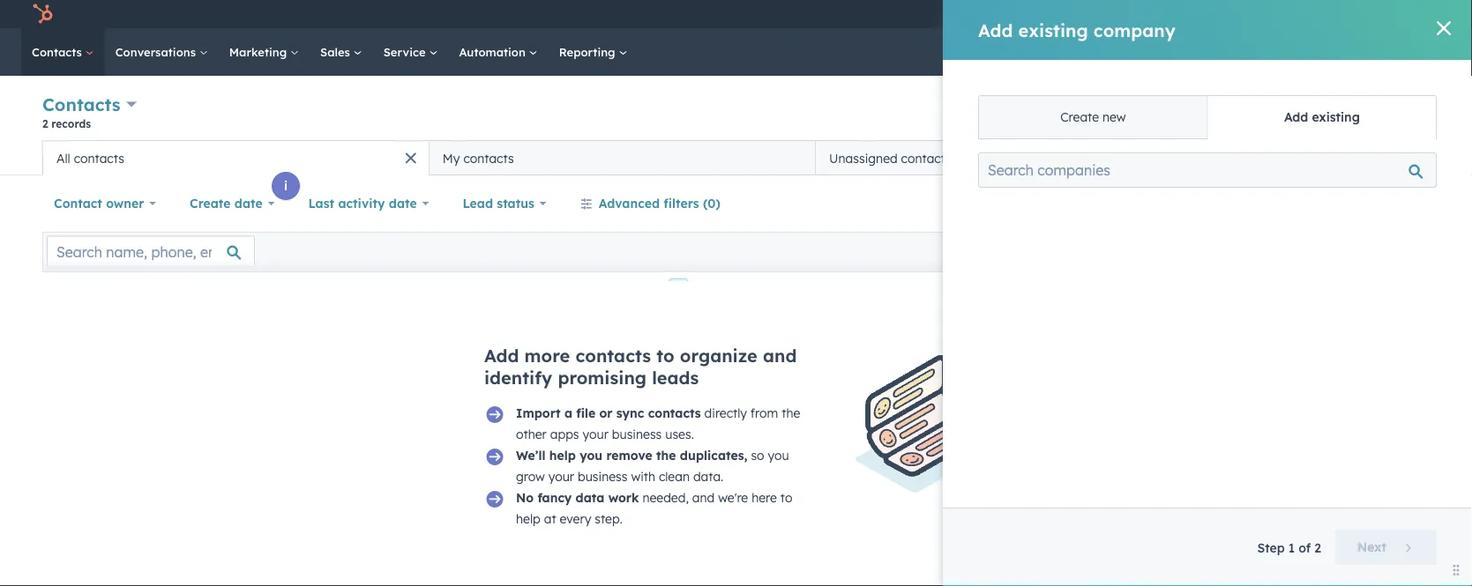 Task type: locate. For each thing, give the bounding box(es) containing it.
0 vertical spatial business
[[612, 427, 662, 442]]

conversations link
[[105, 28, 219, 76]]

lead status
[[463, 196, 534, 211]]

hubspot image
[[32, 4, 53, 25]]

2 records
[[42, 117, 91, 130]]

1 vertical spatial business
[[578, 469, 628, 485]]

1 all from the left
[[1365, 150, 1380, 165]]

reporting link
[[548, 28, 638, 76]]

to left organize
[[656, 345, 674, 367]]

to inside add more contacts to organize and identify promising leads
[[656, 345, 674, 367]]

2
[[42, 117, 48, 130]]

you inside so you grow your business with clean data.
[[768, 448, 789, 464]]

1 horizontal spatial import
[[1265, 107, 1300, 120]]

create inside button
[[1341, 107, 1374, 120]]

0 horizontal spatial you
[[580, 448, 603, 464]]

all down 2 records
[[56, 150, 70, 166]]

0 vertical spatial create
[[1341, 107, 1374, 120]]

marketplaces button
[[1207, 0, 1244, 28]]

contact
[[54, 196, 102, 211]]

you
[[580, 448, 603, 464], [768, 448, 789, 464]]

contacts right 'my'
[[463, 150, 514, 166]]

add for add view (3/5)
[[1240, 150, 1264, 165]]

your
[[583, 427, 609, 442], [548, 469, 574, 485]]

leads
[[652, 367, 699, 389]]

the up clean
[[656, 448, 676, 464]]

add view (3/5)
[[1240, 150, 1331, 165]]

create down all contacts button
[[190, 196, 231, 211]]

0 vertical spatial your
[[583, 427, 609, 442]]

1 horizontal spatial you
[[768, 448, 789, 464]]

from
[[751, 406, 778, 421]]

all views
[[1365, 150, 1418, 165]]

1 horizontal spatial your
[[583, 427, 609, 442]]

0 horizontal spatial create
[[190, 196, 231, 211]]

contacts for my contacts
[[463, 150, 514, 166]]

cancel
[[1225, 540, 1266, 555]]

create inside popup button
[[190, 196, 231, 211]]

0 horizontal spatial the
[[656, 448, 676, 464]]

your down "file"
[[583, 427, 609, 442]]

date left i button
[[234, 196, 263, 211]]

contacts up import a file or sync contacts
[[575, 345, 651, 367]]

view
[[1384, 540, 1414, 555]]

2 you from the left
[[768, 448, 789, 464]]

i button
[[272, 172, 300, 200]]

1 horizontal spatial and
[[763, 345, 797, 367]]

(sample
[[1273, 19, 1346, 41]]

my
[[443, 150, 460, 166]]

halligan
[[1193, 19, 1268, 41]]

import up view at the right top
[[1265, 107, 1300, 120]]

1 vertical spatial contacts
[[42, 94, 120, 116]]

calling icon image
[[1181, 7, 1196, 23]]

1 horizontal spatial to
[[780, 490, 792, 506]]

step.
[[595, 512, 623, 527]]

the
[[782, 406, 800, 421], [656, 448, 676, 464]]

import up other
[[516, 406, 561, 421]]

contacts right the unassigned
[[901, 150, 952, 166]]

and down the data.
[[692, 490, 715, 506]]

create
[[1341, 107, 1374, 120], [190, 196, 231, 211]]

every
[[560, 512, 591, 527]]

1 horizontal spatial date
[[389, 196, 417, 211]]

data quality button
[[1041, 96, 1151, 131]]

1 vertical spatial import
[[516, 406, 561, 421]]

1 vertical spatial to
[[780, 490, 792, 506]]

0 horizontal spatial add
[[484, 345, 519, 367]]

add left more
[[484, 345, 519, 367]]

help down apps at the bottom left of the page
[[549, 448, 576, 464]]

actions
[[1177, 107, 1214, 120]]

cancel button
[[1203, 530, 1288, 565]]

add inside 'popup button'
[[1240, 150, 1264, 165]]

1 vertical spatial your
[[548, 469, 574, 485]]

2 date from the left
[[389, 196, 417, 211]]

1 vertical spatial help
[[516, 512, 541, 527]]

(3/5)
[[1300, 150, 1331, 165]]

upgrade image
[[1087, 8, 1103, 24]]

0 vertical spatial add
[[1240, 150, 1264, 165]]

the right from
[[782, 406, 800, 421]]

uses.
[[665, 427, 694, 442]]

contacts up records
[[42, 94, 120, 116]]

all contacts
[[56, 150, 124, 166]]

1 vertical spatial and
[[692, 490, 715, 506]]

0 vertical spatial import
[[1265, 107, 1300, 120]]

identify
[[484, 367, 552, 389]]

view
[[1268, 150, 1297, 165]]

0 horizontal spatial and
[[692, 490, 715, 506]]

your up fancy at the bottom left of page
[[548, 469, 574, 485]]

help down no
[[516, 512, 541, 527]]

contacts inside all contacts button
[[74, 150, 124, 166]]

we'll
[[516, 448, 546, 464]]

needed,
[[643, 490, 689, 506]]

contacts inside the "my contacts" button
[[463, 150, 514, 166]]

organize
[[680, 345, 758, 367]]

to right here
[[780, 490, 792, 506]]

data quality
[[1071, 105, 1150, 121]]

data
[[1071, 105, 1101, 121]]

1 vertical spatial add
[[484, 345, 519, 367]]

create date
[[190, 196, 263, 211]]

import inside button
[[1265, 107, 1300, 120]]

contacts
[[32, 45, 85, 59], [42, 94, 120, 116]]

contacts for all contacts
[[74, 150, 124, 166]]

marketplaces image
[[1218, 8, 1233, 24]]

and inside needed, and we're here to help at every step.
[[692, 490, 715, 506]]

more
[[524, 345, 570, 367]]

menu item
[[1168, 0, 1172, 28]]

work
[[608, 490, 639, 506]]

contacts down records
[[74, 150, 124, 166]]

date right activity
[[389, 196, 417, 211]]

0 vertical spatial to
[[656, 345, 674, 367]]

help image
[[1255, 8, 1271, 24]]

all views link
[[1353, 140, 1430, 176]]

0 vertical spatial help
[[549, 448, 576, 464]]

status
[[497, 196, 534, 211]]

contacts link
[[21, 28, 105, 76]]

business up we'll help you remove the duplicates,
[[612, 427, 662, 442]]

create date button
[[178, 186, 286, 221]]

0 horizontal spatial all
[[56, 150, 70, 166]]

unassigned contacts
[[829, 150, 952, 166]]

1 you from the left
[[580, 448, 603, 464]]

all
[[1365, 150, 1380, 165], [56, 150, 70, 166]]

brian halligan (sample contact)
[[1139, 19, 1427, 41]]

promising
[[558, 367, 647, 389]]

0 horizontal spatial import
[[516, 406, 561, 421]]

directly
[[704, 406, 747, 421]]

create for create contact
[[1341, 107, 1374, 120]]

0 horizontal spatial to
[[656, 345, 674, 367]]

data.
[[693, 469, 724, 485]]

0 vertical spatial the
[[782, 406, 800, 421]]

record
[[1418, 540, 1458, 555]]

menu
[[1075, 0, 1451, 28]]

0 vertical spatial and
[[763, 345, 797, 367]]

create left contact
[[1341, 107, 1374, 120]]

1 vertical spatial create
[[190, 196, 231, 211]]

contacts down the hubspot link
[[32, 45, 85, 59]]

1 horizontal spatial the
[[782, 406, 800, 421]]

contacts inside add more contacts to organize and identify promising leads
[[575, 345, 651, 367]]

all inside button
[[56, 150, 70, 166]]

needed, and we're here to help at every step.
[[516, 490, 792, 527]]

last activity date
[[308, 196, 417, 211]]

business
[[612, 427, 662, 442], [578, 469, 628, 485]]

help
[[549, 448, 576, 464], [516, 512, 541, 527]]

import a file or sync contacts
[[516, 406, 701, 421]]

service link
[[373, 28, 448, 76]]

you right so at bottom
[[768, 448, 789, 464]]

john smith image
[[1351, 6, 1367, 22]]

contacts inside unassigned contacts button
[[901, 150, 952, 166]]

import for import a file or sync contacts
[[516, 406, 561, 421]]

1 horizontal spatial add
[[1240, 150, 1264, 165]]

and up from
[[763, 345, 797, 367]]

sales link
[[310, 28, 373, 76]]

we'll help you remove the duplicates,
[[516, 448, 748, 464]]

contacts inside popup button
[[42, 94, 120, 116]]

0 horizontal spatial date
[[234, 196, 263, 211]]

your inside directly from the other apps your business uses.
[[583, 427, 609, 442]]

import button
[[1250, 99, 1315, 127]]

you left the 'remove'
[[580, 448, 603, 464]]

business inside so you grow your business with clean data.
[[578, 469, 628, 485]]

menu containing johnsmith
[[1075, 0, 1451, 28]]

1 horizontal spatial create
[[1341, 107, 1374, 120]]

and
[[763, 345, 797, 367], [692, 490, 715, 506]]

hubspot link
[[21, 4, 66, 25]]

all left views at the top right of the page
[[1365, 150, 1380, 165]]

0 horizontal spatial your
[[548, 469, 574, 485]]

directly from the other apps your business uses.
[[516, 406, 800, 442]]

1 horizontal spatial help
[[549, 448, 576, 464]]

0 horizontal spatial help
[[516, 512, 541, 527]]

reporting
[[559, 45, 619, 59]]

unassigned
[[829, 150, 898, 166]]

Search HubSpot search field
[[1224, 37, 1440, 67]]

your inside so you grow your business with clean data.
[[548, 469, 574, 485]]

contacts
[[74, 150, 124, 166], [463, 150, 514, 166], [901, 150, 952, 166], [575, 345, 651, 367], [648, 406, 701, 421]]

1 horizontal spatial all
[[1365, 150, 1380, 165]]

2 all from the left
[[56, 150, 70, 166]]

quality
[[1105, 105, 1150, 121]]

business up data
[[578, 469, 628, 485]]

add left view at the right top
[[1240, 150, 1264, 165]]

contact
[[1377, 107, 1415, 120]]

add inside add more contacts to organize and identify promising leads
[[484, 345, 519, 367]]



Task type: describe. For each thing, give the bounding box(es) containing it.
help button
[[1248, 0, 1278, 28]]

to inside needed, and we're here to help at every step.
[[780, 490, 792, 506]]

apps
[[550, 427, 579, 442]]

at
[[544, 512, 556, 527]]

all contacts button
[[42, 140, 429, 176]]

contacts button
[[42, 92, 137, 117]]

fancy
[[538, 490, 572, 506]]

create for create date
[[190, 196, 231, 211]]

pagination navigation
[[602, 279, 762, 302]]

johnsmith
[[1370, 7, 1423, 21]]

view record
[[1384, 540, 1458, 555]]

duplicates,
[[680, 448, 748, 464]]

help inside needed, and we're here to help at every step.
[[516, 512, 541, 527]]

import for import
[[1265, 107, 1300, 120]]

remove
[[606, 448, 653, 464]]

add for add more contacts to organize and identify promising leads
[[484, 345, 519, 367]]

all for all contacts
[[56, 150, 70, 166]]

filters
[[664, 196, 699, 211]]

sales
[[320, 45, 353, 59]]

a
[[564, 406, 573, 421]]

(0)
[[703, 196, 721, 211]]

settings image
[[1284, 7, 1300, 23]]

1 vertical spatial the
[[656, 448, 676, 464]]

owner
[[106, 196, 144, 211]]

here
[[752, 490, 777, 506]]

my contacts
[[443, 150, 514, 166]]

actions button
[[1162, 99, 1239, 127]]

no
[[516, 490, 534, 506]]

my contacts button
[[429, 140, 816, 176]]

all for all views
[[1365, 150, 1380, 165]]

contact owner button
[[42, 186, 168, 221]]

settings link
[[1281, 5, 1303, 23]]

marketing link
[[219, 28, 310, 76]]

view record link
[[1384, 540, 1458, 555]]

advanced filters (0) button
[[569, 186, 732, 221]]

create contact
[[1341, 107, 1415, 120]]

unassigned contacts button
[[816, 140, 1202, 176]]

records
[[51, 117, 91, 130]]

create contact button
[[1326, 99, 1430, 127]]

activity
[[338, 196, 385, 211]]

so you grow your business with clean data.
[[516, 448, 789, 485]]

grow
[[516, 469, 545, 485]]

0 vertical spatial contacts
[[32, 45, 85, 59]]

service
[[383, 45, 429, 59]]

i
[[284, 178, 288, 194]]

upgrade
[[1106, 8, 1156, 23]]

add view (3/5) button
[[1209, 140, 1353, 176]]

contacts for unassigned contacts
[[901, 150, 952, 166]]

advanced filters (0)
[[599, 196, 721, 211]]

views
[[1384, 150, 1418, 165]]

lead status button
[[451, 186, 558, 221]]

add more contacts to organize and identify promising leads
[[484, 345, 797, 389]]

conversations
[[115, 45, 199, 59]]

automation
[[459, 45, 529, 59]]

contacts up uses. on the bottom left of page
[[648, 406, 701, 421]]

Search name, phone, email addresses, or company search field
[[47, 236, 255, 268]]

and inside add more contacts to organize and identify promising leads
[[763, 345, 797, 367]]

1 date from the left
[[234, 196, 263, 211]]

or
[[599, 406, 613, 421]]

notifications button
[[1307, 0, 1337, 28]]

contacts banner
[[42, 90, 1430, 140]]

data
[[576, 490, 605, 506]]

notifications image
[[1314, 8, 1330, 24]]

search image
[[1435, 46, 1448, 58]]

last
[[308, 196, 334, 211]]

brian
[[1139, 19, 1187, 41]]

automation link
[[448, 28, 548, 76]]

business inside directly from the other apps your business uses.
[[612, 427, 662, 442]]

advanced
[[599, 196, 660, 211]]

calling icon button
[[1173, 2, 1203, 26]]

sync
[[616, 406, 644, 421]]

contact)
[[1351, 19, 1427, 41]]

contact owner
[[54, 196, 144, 211]]

close image
[[1437, 21, 1451, 35]]

lead
[[463, 196, 493, 211]]

the inside directly from the other apps your business uses.
[[782, 406, 800, 421]]

other
[[516, 427, 547, 442]]

clean
[[659, 469, 690, 485]]

with
[[631, 469, 655, 485]]

so
[[751, 448, 764, 464]]

marketing
[[229, 45, 290, 59]]

search button
[[1426, 37, 1456, 67]]

last activity date button
[[297, 186, 441, 221]]



Task type: vqa. For each thing, say whether or not it's contained in the screenshot.
IMPORT A FILE OR SYNC CONTACTS
yes



